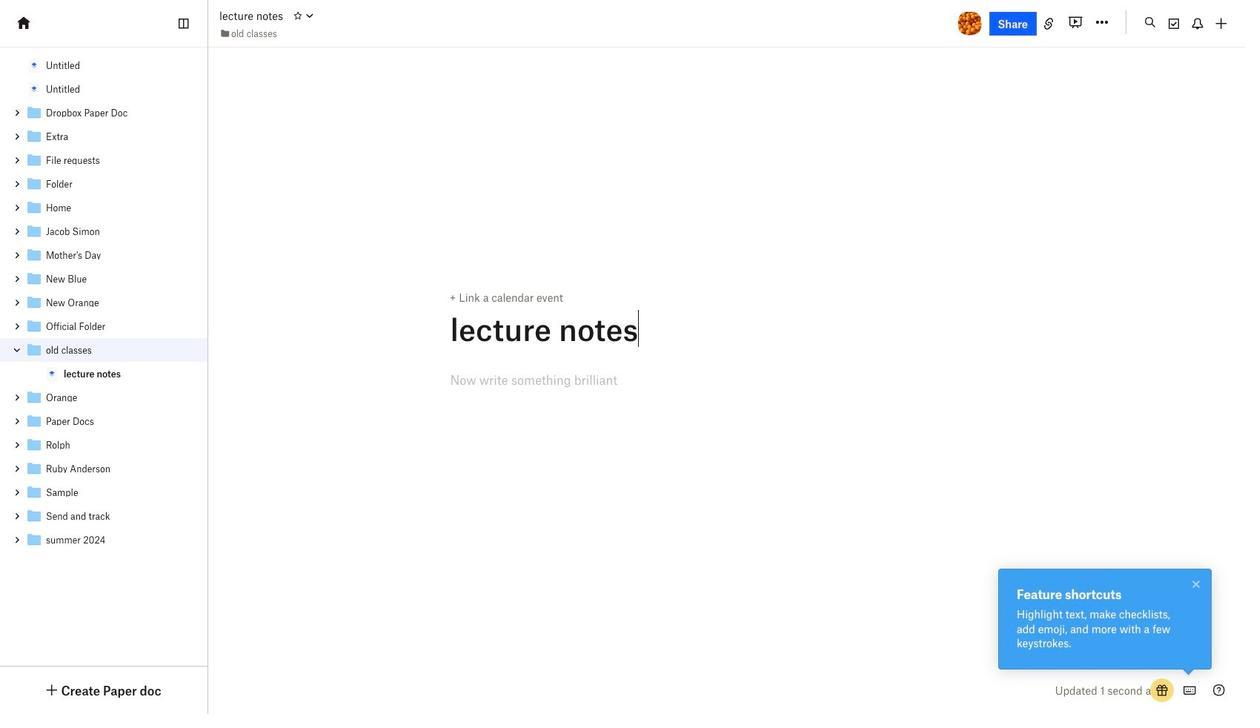 Task type: vqa. For each thing, say whether or not it's contained in the screenshot.
seventh Expand folder icon from the bottom of the the / Contents list
yes



Task type: locate. For each thing, give the bounding box(es) containing it.
10 expand folder image from the top
[[12, 535, 22, 545]]

expand folder image
[[12, 131, 22, 142], [12, 202, 22, 213], [12, 226, 22, 237], [12, 250, 22, 260], [12, 321, 22, 331], [12, 440, 22, 450], [12, 511, 22, 521]]

template content image for 5th expand folder image from the top
[[25, 317, 43, 335]]

template content image for 7th expand folder icon from the top of the / contents list
[[25, 412, 43, 430]]

6 expand folder image from the top
[[12, 440, 22, 450]]

4 template content image from the top
[[25, 151, 43, 169]]

template content image
[[25, 80, 43, 98], [25, 104, 43, 122], [25, 128, 43, 145], [25, 151, 43, 169], [25, 199, 43, 217], [25, 246, 43, 264], [25, 270, 43, 288], [25, 460, 43, 478], [25, 484, 43, 501], [25, 531, 43, 549]]

close image
[[1188, 575, 1206, 593]]

close folder image
[[12, 345, 22, 355]]

template content image for 5th expand folder image from the bottom of the / contents list
[[25, 222, 43, 240]]

5 expand folder image from the top
[[12, 321, 22, 331]]

expand folder image
[[12, 108, 22, 118], [12, 155, 22, 165], [12, 179, 22, 189], [12, 274, 22, 284], [12, 297, 22, 308], [12, 392, 22, 403], [12, 416, 22, 426], [12, 463, 22, 474], [12, 487, 22, 498], [12, 535, 22, 545]]

7 template content image from the top
[[25, 270, 43, 288]]

10 template content image from the top
[[25, 531, 43, 549]]

9 expand folder image from the top
[[12, 487, 22, 498]]

5 template content image from the top
[[25, 199, 43, 217]]

7 expand folder image from the top
[[12, 511, 22, 521]]

9 template content image from the top
[[25, 484, 43, 501]]

overlay image
[[1188, 575, 1206, 593]]

list item
[[0, 338, 208, 386]]

8 expand folder image from the top
[[12, 463, 22, 474]]

template content image
[[25, 56, 43, 74], [25, 175, 43, 193], [25, 222, 43, 240], [25, 294, 43, 311], [25, 317, 43, 335], [25, 341, 43, 359], [43, 365, 61, 383], [25, 389, 43, 406], [25, 412, 43, 430], [25, 436, 43, 454], [25, 507, 43, 525]]



Task type: describe. For each thing, give the bounding box(es) containing it.
template content image for sixth expand folder icon from the bottom of the / contents list
[[25, 294, 43, 311]]

template content image for eighth expand folder icon from the bottom
[[25, 175, 43, 193]]

6 template content image from the top
[[25, 246, 43, 264]]

3 expand folder image from the top
[[12, 226, 22, 237]]

template content image for first expand folder image from the bottom of the / contents list
[[25, 507, 43, 525]]

6 expand folder image from the top
[[12, 392, 22, 403]]

/ contents list
[[0, 53, 208, 552]]

2 template content image from the top
[[25, 104, 43, 122]]

template content image for 6th expand folder image
[[25, 436, 43, 454]]

3 expand folder image from the top
[[12, 179, 22, 189]]

template content image for close folder image
[[25, 341, 43, 359]]

2 expand folder image from the top
[[12, 155, 22, 165]]

7 expand folder image from the top
[[12, 416, 22, 426]]

4 expand folder image from the top
[[12, 250, 22, 260]]

template content image for sixth expand folder icon from the top
[[25, 389, 43, 406]]

5 expand folder image from the top
[[12, 297, 22, 308]]

4 expand folder image from the top
[[12, 274, 22, 284]]

2 expand folder image from the top
[[12, 202, 22, 213]]

8 template content image from the top
[[25, 460, 43, 478]]

3 template content image from the top
[[25, 128, 43, 145]]

1 template content image from the top
[[25, 80, 43, 98]]

1 expand folder image from the top
[[12, 131, 22, 142]]

1 expand folder image from the top
[[12, 108, 22, 118]]



